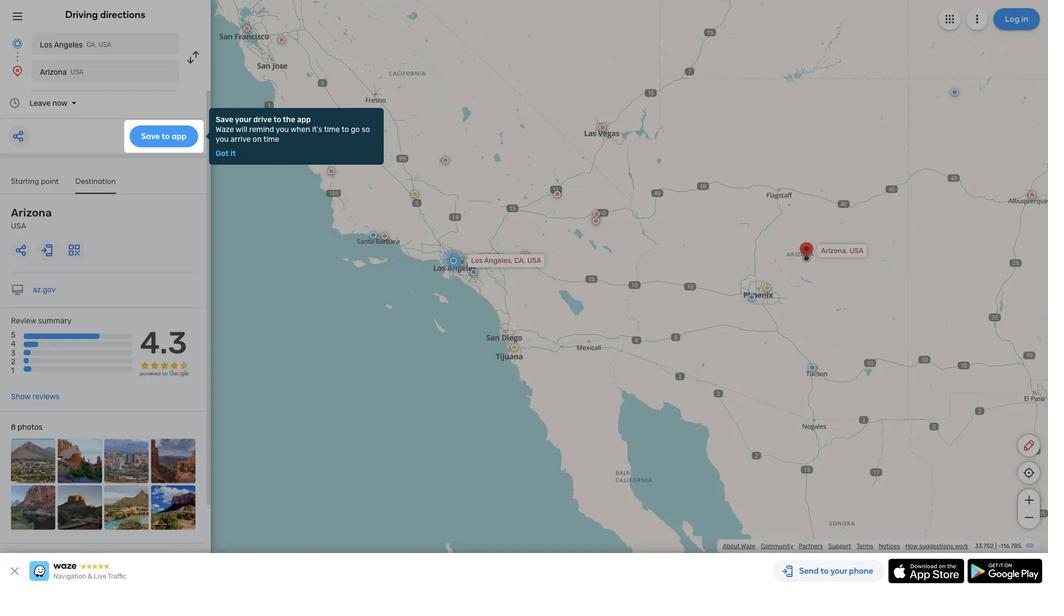 Task type: locate. For each thing, give the bounding box(es) containing it.
33.752
[[976, 543, 994, 551]]

go
[[351, 125, 360, 134]]

notices
[[880, 543, 901, 551]]

time down remind
[[264, 135, 280, 144]]

work
[[955, 543, 969, 551]]

0 horizontal spatial ca,
[[87, 41, 97, 49]]

to left the
[[274, 115, 281, 124]]

leave now
[[29, 99, 67, 108]]

usa
[[98, 41, 111, 49], [71, 68, 84, 76], [11, 222, 26, 231], [850, 247, 864, 255], [528, 257, 542, 265]]

terms link
[[857, 543, 874, 551]]

time
[[324, 125, 340, 134], [264, 135, 280, 144]]

show reviews
[[11, 393, 60, 402]]

traffic
[[108, 574, 126, 581]]

how suggestions work link
[[906, 543, 969, 551]]

will
[[236, 125, 247, 134]]

it's
[[312, 125, 323, 134]]

image 4 of arizona, [missing %{city} value] image
[[151, 440, 196, 484]]

clock image
[[8, 97, 21, 110]]

arizona down angeles
[[40, 67, 67, 76]]

now
[[52, 99, 67, 108]]

ca, inside los angeles ca, usa
[[87, 41, 97, 49]]

waze
[[216, 125, 234, 134], [742, 543, 756, 551]]

ca, right angeles
[[87, 41, 97, 49]]

image 5 of arizona, [missing %{city} value] image
[[11, 486, 55, 531]]

community link
[[761, 543, 794, 551]]

0 vertical spatial ca,
[[87, 41, 97, 49]]

5
[[11, 331, 15, 340]]

0 horizontal spatial you
[[216, 135, 229, 144]]

starting point
[[11, 176, 59, 186]]

1 vertical spatial time
[[264, 135, 280, 144]]

community
[[761, 543, 794, 551]]

usa down starting point button in the left of the page
[[11, 222, 26, 231]]

1 vertical spatial to
[[342, 125, 349, 134]]

116.785
[[1001, 543, 1022, 551]]

time right it's
[[324, 125, 340, 134]]

partners link
[[799, 543, 824, 551]]

support
[[829, 543, 852, 551]]

notices link
[[880, 543, 901, 551]]

8
[[11, 423, 16, 432]]

0 vertical spatial los
[[40, 40, 52, 49]]

terms
[[857, 543, 874, 551]]

waze down save
[[216, 125, 234, 134]]

image 1 of arizona, [missing %{city} value] image
[[11, 440, 55, 484]]

arizona
[[40, 67, 67, 76], [11, 207, 52, 220]]

los left angeles,
[[471, 257, 483, 265]]

zoom out image
[[1023, 512, 1037, 525]]

az.gov link
[[33, 286, 56, 295]]

&
[[88, 574, 92, 581]]

usa right angeles,
[[528, 257, 542, 265]]

usa inside los angeles ca, usa
[[98, 41, 111, 49]]

location image
[[11, 64, 24, 78]]

1 vertical spatial ca,
[[515, 257, 526, 265]]

navigation & live traffic
[[54, 574, 126, 581]]

remind
[[249, 125, 274, 134]]

review summary
[[11, 317, 72, 326]]

so
[[362, 125, 370, 134]]

you
[[276, 125, 289, 134], [216, 135, 229, 144]]

1 horizontal spatial los
[[471, 257, 483, 265]]

arizona usa down starting point button in the left of the page
[[11, 207, 52, 231]]

search
[[53, 553, 77, 562]]

ca,
[[87, 41, 97, 49], [515, 257, 526, 265]]

ca, for angeles
[[87, 41, 97, 49]]

arizona usa
[[40, 67, 84, 76], [11, 207, 52, 231]]

4
[[11, 340, 16, 349]]

1 vertical spatial los
[[471, 257, 483, 265]]

0 horizontal spatial to
[[274, 115, 281, 124]]

los
[[40, 40, 52, 49], [471, 257, 483, 265]]

the
[[283, 115, 296, 124]]

0 horizontal spatial waze
[[216, 125, 234, 134]]

3
[[11, 349, 16, 358]]

leave
[[29, 99, 51, 108]]

waze right about
[[742, 543, 756, 551]]

arizona,
[[822, 247, 848, 255]]

starting
[[11, 176, 39, 186]]

0 vertical spatial you
[[276, 125, 289, 134]]

arizona down starting point button in the left of the page
[[11, 207, 52, 220]]

0 vertical spatial to
[[274, 115, 281, 124]]

image 2 of arizona, [missing %{city} value] image
[[58, 440, 102, 484]]

usa down los angeles ca, usa
[[71, 68, 84, 76]]

1
[[11, 366, 14, 375]]

los left angeles
[[40, 40, 52, 49]]

image 7 of arizona, [missing %{city} value] image
[[104, 486, 149, 531]]

zoom in image
[[1023, 494, 1037, 507]]

1 horizontal spatial ca,
[[515, 257, 526, 265]]

8 photos
[[11, 423, 43, 432]]

it
[[231, 149, 236, 158]]

got
[[216, 149, 229, 158]]

5 4 3 2 1
[[11, 331, 16, 375]]

0 horizontal spatial los
[[40, 40, 52, 49]]

you up got
[[216, 135, 229, 144]]

got it button
[[216, 149, 236, 158]]

point
[[41, 176, 59, 186]]

to left go
[[342, 125, 349, 134]]

how
[[906, 543, 918, 551]]

0 vertical spatial waze
[[216, 125, 234, 134]]

to
[[274, 115, 281, 124], [342, 125, 349, 134]]

1 vertical spatial arizona
[[11, 207, 52, 220]]

0 vertical spatial time
[[324, 125, 340, 134]]

summary
[[38, 317, 72, 326]]

reviews
[[32, 393, 60, 402]]

los angeles, ca, usa
[[471, 257, 542, 265]]

ca, right angeles,
[[515, 257, 526, 265]]

starting point button
[[11, 176, 59, 193]]

1 horizontal spatial you
[[276, 125, 289, 134]]

about waze link
[[723, 543, 756, 551]]

arizona usa down angeles
[[40, 67, 84, 76]]

usa down driving directions
[[98, 41, 111, 49]]

1 horizontal spatial waze
[[742, 543, 756, 551]]

driving
[[65, 9, 98, 20]]

4.3
[[140, 325, 187, 361]]

waze inside "save your drive to the app waze will remind you when it's time to go so you arrive on time got it"
[[216, 125, 234, 134]]

you down the
[[276, 125, 289, 134]]

current location image
[[11, 37, 24, 50]]



Task type: vqa. For each thing, say whether or not it's contained in the screenshot.
navigation & live traffic
yes



Task type: describe. For each thing, give the bounding box(es) containing it.
people
[[11, 553, 35, 562]]

about
[[723, 543, 740, 551]]

navigation
[[54, 574, 86, 581]]

image 3 of arizona, [missing %{city} value] image
[[104, 440, 149, 484]]

image 8 of arizona, [missing %{city} value] image
[[151, 486, 196, 531]]

0 horizontal spatial time
[[264, 135, 280, 144]]

|
[[996, 543, 997, 551]]

about waze community partners support terms notices how suggestions work
[[723, 543, 969, 551]]

save
[[216, 115, 234, 124]]

driving directions
[[65, 9, 146, 20]]

0 vertical spatial arizona usa
[[40, 67, 84, 76]]

for
[[79, 553, 89, 562]]

33.752 | -116.785
[[976, 543, 1022, 551]]

los for angeles,
[[471, 257, 483, 265]]

on
[[253, 135, 262, 144]]

also
[[37, 553, 51, 562]]

usa right the arizona,
[[850, 247, 864, 255]]

x image
[[8, 565, 21, 578]]

1 vertical spatial waze
[[742, 543, 756, 551]]

destination button
[[75, 176, 116, 194]]

ca, for angeles,
[[515, 257, 526, 265]]

1 horizontal spatial to
[[342, 125, 349, 134]]

1 vertical spatial arizona usa
[[11, 207, 52, 231]]

los for angeles
[[40, 40, 52, 49]]

arizona, usa
[[822, 247, 864, 255]]

save your drive to the app waze will remind you when it's time to go so you arrive on time got it
[[216, 115, 370, 158]]

1 horizontal spatial time
[[324, 125, 340, 134]]

when
[[291, 125, 310, 134]]

photos
[[18, 423, 43, 432]]

0 vertical spatial arizona
[[40, 67, 67, 76]]

drive
[[253, 115, 272, 124]]

1 vertical spatial you
[[216, 135, 229, 144]]

computer image
[[11, 284, 24, 297]]

los angeles ca, usa
[[40, 40, 111, 49]]

app
[[297, 115, 311, 124]]

suggestions
[[920, 543, 954, 551]]

az.gov
[[33, 286, 56, 295]]

your
[[235, 115, 252, 124]]

destination
[[75, 176, 116, 186]]

image 6 of arizona, [missing %{city} value] image
[[58, 486, 102, 531]]

-
[[999, 543, 1001, 551]]

review
[[11, 317, 36, 326]]

angeles
[[54, 40, 83, 49]]

directions
[[100, 9, 146, 20]]

people also search for
[[11, 553, 89, 562]]

live
[[94, 574, 106, 581]]

pencil image
[[1023, 440, 1036, 453]]

partners
[[799, 543, 824, 551]]

arrive
[[231, 135, 251, 144]]

2
[[11, 357, 15, 366]]

angeles,
[[485, 257, 513, 265]]

show
[[11, 393, 31, 402]]

support link
[[829, 543, 852, 551]]

link image
[[1026, 542, 1035, 551]]



